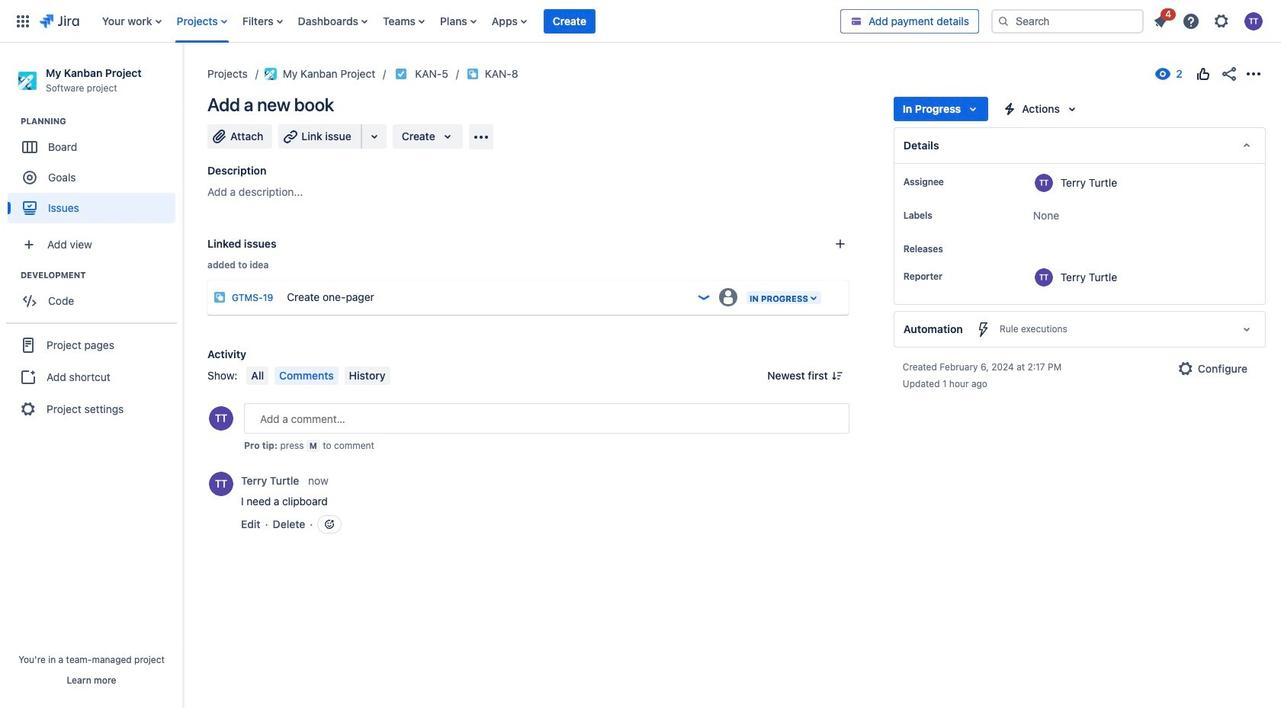 Task type: locate. For each thing, give the bounding box(es) containing it.
automation element
[[894, 311, 1267, 348]]

1 vertical spatial group
[[8, 269, 182, 321]]

add app image
[[472, 128, 490, 146]]

vote options: no one has voted for this issue yet. image
[[1195, 65, 1213, 83]]

my kanban project image
[[265, 68, 277, 80]]

heading
[[21, 115, 182, 128], [21, 269, 182, 282]]

link web pages and more image
[[365, 127, 384, 146]]

list up vote options: no one has voted for this issue yet. icon
[[1148, 6, 1273, 35]]

group for development icon
[[8, 269, 182, 321]]

1 horizontal spatial list item
[[1148, 6, 1177, 33]]

2 more information about terry turtle image from the top
[[1035, 269, 1054, 287]]

more information about terry turtle image up automation element
[[1035, 269, 1054, 287]]

more information about terry turtle image
[[1035, 174, 1054, 192], [1035, 269, 1054, 287]]

help image
[[1183, 12, 1201, 30]]

settings image
[[1213, 12, 1231, 30]]

0 horizontal spatial list item
[[544, 0, 596, 42]]

1 vertical spatial more information about terry turtle image
[[1035, 269, 1054, 287]]

more information about terry turtle image
[[209, 472, 233, 497]]

labels pin to top. only you can see pinned fields. image
[[936, 210, 948, 222]]

more information about terry turtle image down the details 'element'
[[1035, 174, 1054, 192]]

1 heading from the top
[[21, 115, 182, 128]]

banner
[[0, 0, 1282, 43]]

heading for group related to planning icon
[[21, 115, 182, 128]]

actions image
[[1245, 65, 1264, 83]]

jira image
[[40, 12, 79, 30], [40, 12, 79, 30]]

appswitcher icon image
[[14, 12, 32, 30]]

0 vertical spatial group
[[8, 115, 182, 228]]

1 vertical spatial heading
[[21, 269, 182, 282]]

task image
[[395, 68, 408, 80]]

list up subtask image
[[94, 0, 841, 42]]

menu bar
[[244, 367, 393, 385]]

group
[[8, 115, 182, 228], [8, 269, 182, 321], [6, 323, 177, 431]]

1 horizontal spatial list
[[1148, 6, 1273, 35]]

2 heading from the top
[[21, 269, 182, 282]]

goal image
[[23, 171, 37, 185]]

assignee pin to top. only you can see pinned fields. image
[[948, 176, 960, 188]]

more information about terry turtle image for assignee pin to top. only you can see pinned fields. image
[[1035, 174, 1054, 192]]

list item
[[544, 0, 596, 42], [1148, 6, 1177, 33]]

list
[[94, 0, 841, 42], [1148, 6, 1273, 35]]

0 vertical spatial heading
[[21, 115, 182, 128]]

0 vertical spatial more information about terry turtle image
[[1035, 174, 1054, 192]]

reporter pin to top. only you can see pinned fields. image
[[946, 271, 958, 283]]

None search field
[[992, 9, 1144, 33]]

1 more information about terry turtle image from the top
[[1035, 174, 1054, 192]]

details element
[[894, 127, 1267, 164]]

priority: low image
[[697, 290, 712, 305]]

subtask image
[[467, 68, 479, 80]]

planning image
[[2, 112, 21, 131]]



Task type: describe. For each thing, give the bounding box(es) containing it.
search image
[[998, 15, 1010, 27]]

copy link to issue image
[[516, 67, 528, 79]]

heading for group corresponding to development icon
[[21, 269, 182, 282]]

development image
[[2, 266, 21, 285]]

sidebar navigation image
[[166, 61, 200, 92]]

issue type: sub-task image
[[214, 291, 226, 304]]

add reaction image
[[324, 519, 336, 531]]

Search field
[[992, 9, 1144, 33]]

more information about terry turtle image for reporter pin to top. only you can see pinned fields. 'image'
[[1035, 269, 1054, 287]]

sidebar element
[[0, 43, 183, 709]]

Add a comment… field
[[244, 404, 850, 434]]

group for planning icon
[[8, 115, 182, 228]]

notifications image
[[1152, 12, 1170, 30]]

0 horizontal spatial list
[[94, 0, 841, 42]]

link an issue image
[[835, 238, 847, 250]]

your profile and settings image
[[1245, 12, 1264, 30]]

2 vertical spatial group
[[6, 323, 177, 431]]

primary element
[[9, 0, 841, 42]]



Task type: vqa. For each thing, say whether or not it's contained in the screenshot.
notifications 'ICON'
yes



